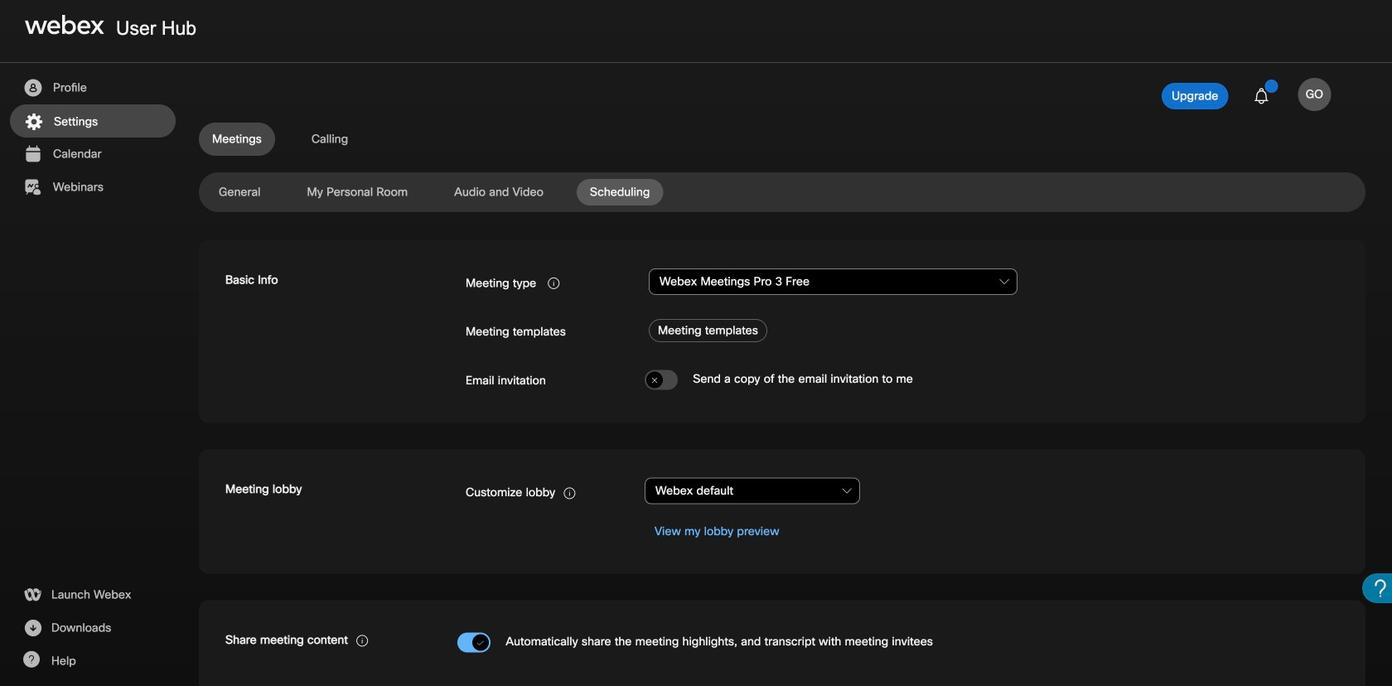 Task type: locate. For each thing, give the bounding box(es) containing it.
1 vertical spatial tab list
[[199, 179, 1366, 206]]

mds people circle_filled image
[[22, 78, 43, 98]]

1 tab list from the top
[[199, 123, 1366, 156]]

0 vertical spatial tab list
[[199, 123, 1366, 156]]

tab list
[[199, 123, 1366, 156], [199, 179, 1366, 206]]

mds webinar_filled image
[[22, 177, 43, 197]]

mds webex helix filled image
[[22, 585, 42, 605]]

2 tab list from the top
[[199, 179, 1366, 206]]



Task type: describe. For each thing, give the bounding box(es) containing it.
cisco webex image
[[25, 15, 104, 35]]

mds settings_filled image
[[23, 112, 44, 132]]

mds cancel_bold image
[[650, 375, 659, 386]]

mds meetings_filled image
[[22, 144, 43, 164]]

ng help active image
[[22, 651, 40, 668]]

mds check_bold image
[[476, 638, 485, 648]]

mds content download_filled image
[[22, 618, 43, 638]]



Task type: vqa. For each thing, say whether or not it's contained in the screenshot.
tab
no



